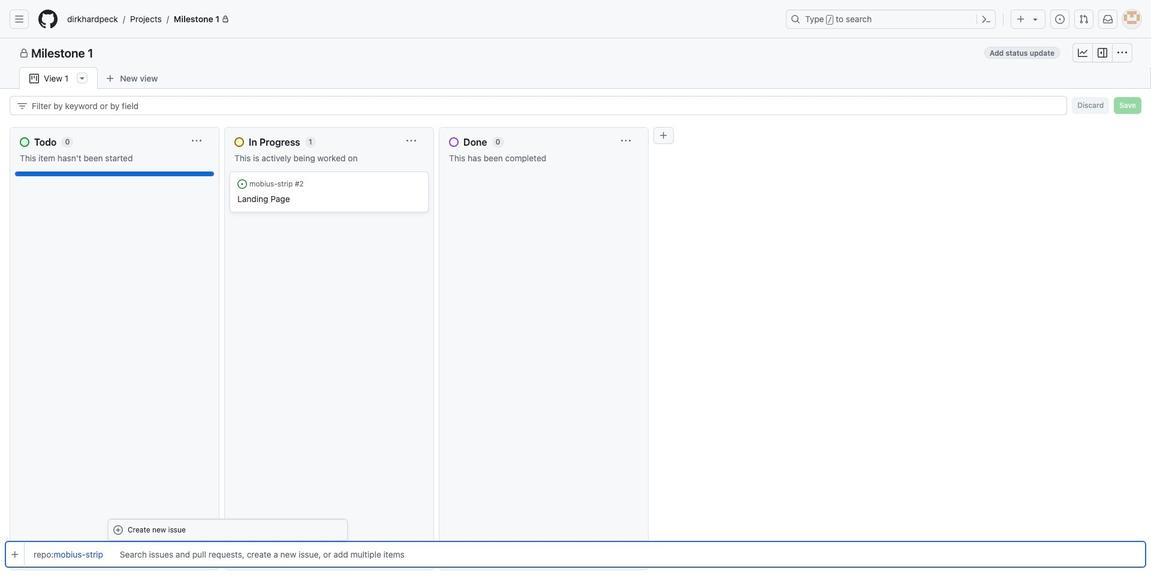Task type: describe. For each thing, give the bounding box(es) containing it.
Filter by keyword or by field field
[[32, 97, 1057, 115]]

suggestions list box
[[108, 519, 348, 541]]

sc 9kayk9 0 image inside the view filters region
[[17, 101, 27, 111]]

project navigation
[[0, 38, 1151, 67]]

issue opened image
[[1055, 14, 1065, 24]]

git pull request image
[[1079, 14, 1089, 24]]

Search issues and pull requests, create a new issue, or add multiple items text field
[[108, 541, 1147, 568]]



Task type: vqa. For each thing, say whether or not it's contained in the screenshot.
middle sc 9kayk9 0 icon
yes



Task type: locate. For each thing, give the bounding box(es) containing it.
1 horizontal spatial sc 9kayk9 0 image
[[29, 74, 39, 83]]

tab panel
[[0, 89, 1151, 575]]

notifications image
[[1103, 14, 1113, 24]]

view filters region
[[10, 96, 1142, 115]]

sc 9kayk9 0 image
[[29, 74, 39, 83], [17, 101, 27, 111]]

0 horizontal spatial sc 9kayk9 0 image
[[17, 101, 27, 111]]

command palette image
[[982, 14, 991, 24]]

list
[[62, 10, 779, 29]]

lock image
[[222, 16, 229, 23]]

sc 9kayk9 0 image
[[1078, 48, 1088, 58], [1098, 48, 1108, 58], [1118, 48, 1127, 58], [19, 49, 29, 58], [113, 525, 123, 535]]

1 vertical spatial sc 9kayk9 0 image
[[17, 101, 27, 111]]

open issue image
[[237, 179, 247, 189]]

0 vertical spatial sc 9kayk9 0 image
[[29, 74, 39, 83]]

triangle down image
[[1031, 14, 1040, 24]]

tab list
[[19, 67, 185, 89]]

create new item or add existing item image
[[10, 550, 20, 559]]

view options for view 1 image
[[78, 73, 87, 83]]

sc 9kayk9 0 image inside the suggestions list box
[[113, 525, 123, 535]]

homepage image
[[38, 10, 58, 29]]

plus image
[[1016, 14, 1026, 24]]



